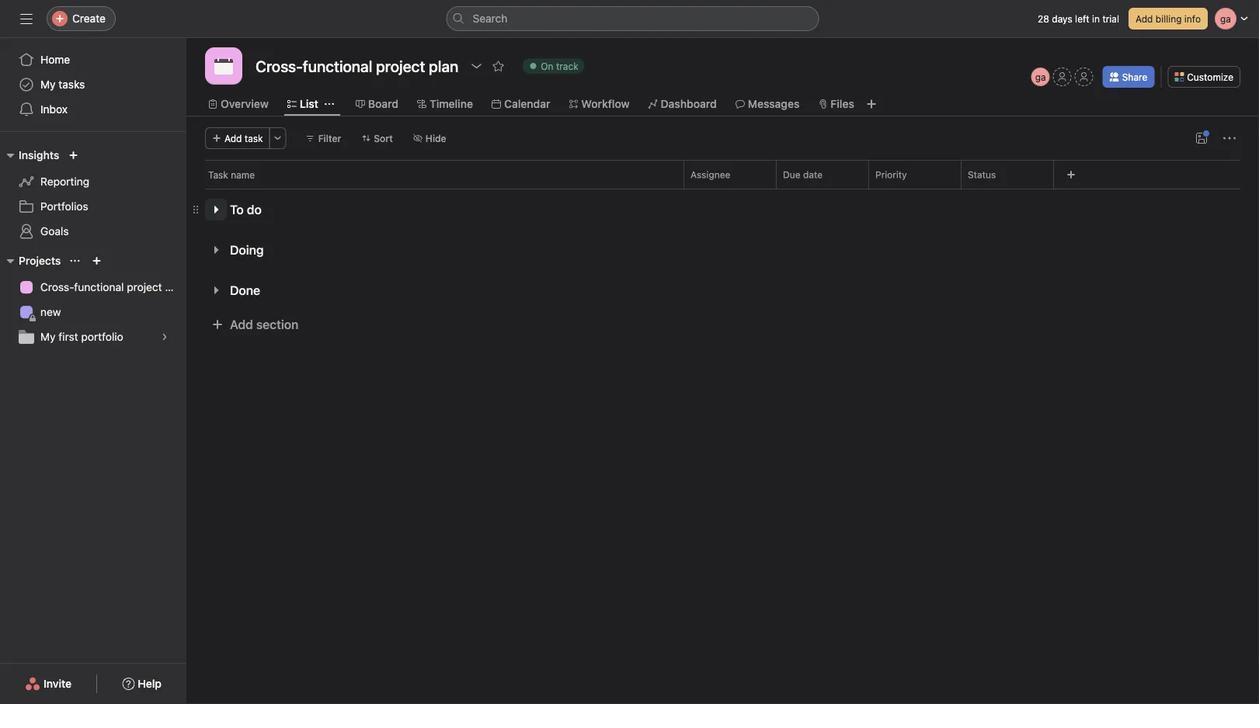Task type: vqa. For each thing, say whether or not it's contained in the screenshot.
Hide sidebar 'icon'
yes



Task type: describe. For each thing, give the bounding box(es) containing it.
files
[[831, 98, 855, 110]]

timeline
[[430, 98, 473, 110]]

overview
[[221, 98, 269, 110]]

portfolios
[[40, 200, 88, 213]]

doing
[[230, 243, 264, 258]]

my first portfolio link
[[9, 325, 177, 350]]

doing button
[[230, 236, 264, 264]]

create
[[72, 12, 106, 25]]

new
[[40, 306, 61, 319]]

on
[[541, 61, 554, 71]]

task name
[[208, 169, 255, 180]]

goals link
[[9, 219, 177, 244]]

due
[[783, 169, 801, 180]]

add for add billing info
[[1136, 13, 1154, 24]]

section
[[256, 317, 299, 332]]

task
[[245, 133, 263, 144]]

projects element
[[0, 247, 186, 353]]

info
[[1185, 13, 1201, 24]]

home link
[[9, 47, 177, 72]]

in
[[1093, 13, 1100, 24]]

on track
[[541, 61, 579, 71]]

date
[[803, 169, 823, 180]]

projects button
[[0, 252, 61, 270]]

home
[[40, 53, 70, 66]]

new image
[[69, 151, 78, 160]]

functional
[[74, 281, 124, 294]]

list
[[300, 98, 318, 110]]

filter
[[318, 133, 341, 144]]

to do button
[[230, 196, 262, 224]]

first
[[59, 331, 78, 343]]

track
[[556, 61, 579, 71]]

28 days left in trial
[[1038, 13, 1120, 24]]

left
[[1076, 13, 1090, 24]]

help
[[138, 678, 162, 691]]

add task
[[225, 133, 263, 144]]

to
[[230, 202, 244, 217]]

my tasks
[[40, 78, 85, 91]]

customize button
[[1168, 66, 1241, 88]]

cross-
[[40, 281, 74, 294]]

to do
[[230, 202, 262, 217]]

show options, current sort, top image
[[70, 256, 80, 266]]

timeline link
[[417, 96, 473, 113]]

billing
[[1156, 13, 1182, 24]]

add billing info button
[[1129, 8, 1208, 30]]

messages
[[748, 98, 800, 110]]

done button
[[230, 277, 260, 305]]

trial
[[1103, 13, 1120, 24]]

invite
[[44, 678, 72, 691]]

portfolios link
[[9, 194, 177, 219]]

name
[[231, 169, 255, 180]]

list link
[[287, 96, 318, 113]]

add a task to this section image
[[270, 204, 282, 216]]

add a task to this section image
[[272, 244, 284, 256]]

hide sidebar image
[[20, 12, 33, 25]]

messages link
[[736, 96, 800, 113]]

sort
[[374, 133, 393, 144]]

calendar image
[[214, 57, 233, 75]]

tasks
[[59, 78, 85, 91]]

share
[[1123, 71, 1148, 82]]

invite button
[[15, 671, 82, 699]]

1 horizontal spatial more actions image
[[1224, 132, 1236, 145]]

workflow link
[[569, 96, 630, 113]]

plan
[[165, 281, 186, 294]]

cross-functional project plan link
[[9, 275, 186, 300]]

assignee
[[691, 169, 731, 180]]

search list box
[[446, 6, 819, 31]]

insights element
[[0, 141, 186, 247]]

project
[[127, 281, 162, 294]]

add billing info
[[1136, 13, 1201, 24]]

tab actions image
[[325, 99, 334, 109]]

due date
[[783, 169, 823, 180]]

add section
[[230, 317, 299, 332]]



Task type: locate. For each thing, give the bounding box(es) containing it.
28
[[1038, 13, 1050, 24]]

1 vertical spatial add
[[225, 133, 242, 144]]

0 vertical spatial my
[[40, 78, 56, 91]]

0 vertical spatial expand task list for this section image
[[210, 244, 222, 256]]

None text field
[[252, 52, 463, 80]]

insights button
[[0, 146, 59, 165]]

my first portfolio
[[40, 331, 123, 343]]

inbox link
[[9, 97, 177, 122]]

add for add task
[[225, 133, 242, 144]]

new project or portfolio image
[[92, 256, 101, 266]]

cross-functional project plan
[[40, 281, 186, 294]]

expand task list for this section image left doing 'button' at left
[[210, 244, 222, 256]]

board
[[368, 98, 399, 110]]

overview link
[[208, 96, 269, 113]]

2 expand task list for this section image from the top
[[210, 284, 222, 297]]

task
[[208, 169, 228, 180]]

1 vertical spatial expand task list for this section image
[[210, 284, 222, 297]]

my inside global element
[[40, 78, 56, 91]]

expand task list for this section image
[[210, 244, 222, 256], [210, 284, 222, 297]]

dashboard
[[661, 98, 717, 110]]

my left "tasks"
[[40, 78, 56, 91]]

add left billing
[[1136, 13, 1154, 24]]

more actions image
[[1224, 132, 1236, 145], [273, 134, 283, 143]]

my for my first portfolio
[[40, 331, 56, 343]]

create button
[[47, 6, 116, 31]]

my
[[40, 78, 56, 91], [40, 331, 56, 343]]

ga
[[1036, 71, 1046, 82]]

priority
[[876, 169, 907, 180]]

portfolio
[[81, 331, 123, 343]]

hide button
[[406, 127, 453, 149]]

board link
[[356, 96, 399, 113]]

1 expand task list for this section image from the top
[[210, 244, 222, 256]]

my left first
[[40, 331, 56, 343]]

my for my tasks
[[40, 78, 56, 91]]

add inside button
[[1136, 13, 1154, 24]]

projects
[[19, 254, 61, 267]]

add for add section
[[230, 317, 253, 332]]

add tab image
[[866, 98, 878, 110]]

insights
[[19, 149, 59, 162]]

reporting
[[40, 175, 89, 188]]

row
[[186, 160, 1260, 189], [205, 188, 1241, 190]]

global element
[[0, 38, 186, 131]]

see details, my first portfolio image
[[160, 333, 169, 342]]

inbox
[[40, 103, 68, 116]]

hide
[[426, 133, 446, 144]]

on track button
[[515, 55, 592, 77]]

row containing task name
[[186, 160, 1260, 189]]

add left task
[[225, 133, 242, 144]]

1 my from the top
[[40, 78, 56, 91]]

add down done
[[230, 317, 253, 332]]

add section button
[[205, 311, 305, 339]]

do
[[247, 202, 262, 217]]

show options image
[[470, 60, 483, 72]]

reporting link
[[9, 169, 177, 194]]

files link
[[819, 96, 855, 113]]

calendar
[[504, 98, 551, 110]]

add
[[1136, 13, 1154, 24], [225, 133, 242, 144], [230, 317, 253, 332]]

days
[[1052, 13, 1073, 24]]

search button
[[446, 6, 819, 31]]

workflow
[[582, 98, 630, 110]]

sort button
[[355, 127, 400, 149]]

ga button
[[1032, 68, 1050, 86]]

add inside button
[[225, 133, 242, 144]]

add task button
[[205, 127, 270, 149]]

done
[[230, 283, 260, 298]]

2 my from the top
[[40, 331, 56, 343]]

save options image
[[1196, 132, 1208, 145]]

1 vertical spatial my
[[40, 331, 56, 343]]

new link
[[9, 300, 177, 325]]

filter button
[[299, 127, 348, 149]]

2 vertical spatial add
[[230, 317, 253, 332]]

my tasks link
[[9, 72, 177, 97]]

expand task list for this section image left done button
[[210, 284, 222, 297]]

status
[[968, 169, 996, 180]]

search
[[473, 12, 508, 25]]

add inside button
[[230, 317, 253, 332]]

more actions image right save options image
[[1224, 132, 1236, 145]]

my inside 'link'
[[40, 331, 56, 343]]

dashboard link
[[649, 96, 717, 113]]

expand task list for this section image
[[210, 204, 222, 216]]

0 vertical spatial add
[[1136, 13, 1154, 24]]

calendar link
[[492, 96, 551, 113]]

more actions image right task
[[273, 134, 283, 143]]

goals
[[40, 225, 69, 238]]

share button
[[1103, 66, 1155, 88]]

customize
[[1188, 71, 1234, 82]]

0 horizontal spatial more actions image
[[273, 134, 283, 143]]

add field image
[[1067, 170, 1076, 180]]

add to starred image
[[492, 60, 505, 72]]

help button
[[112, 671, 172, 699]]



